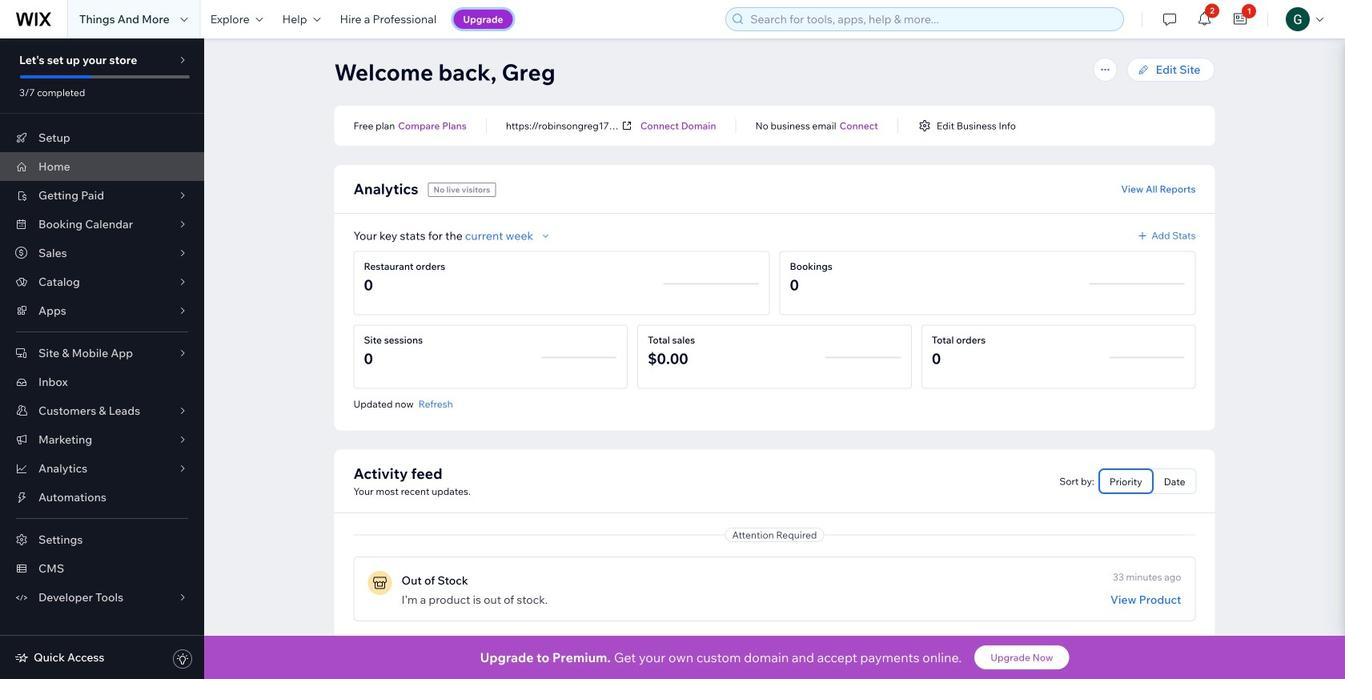 Task type: describe. For each thing, give the bounding box(es) containing it.
sidebar element
[[0, 38, 204, 679]]



Task type: locate. For each thing, give the bounding box(es) containing it.
Search for tools, apps, help & more... field
[[746, 8, 1119, 30]]



Task type: vqa. For each thing, say whether or not it's contained in the screenshot.
Search for tools, apps, help & more... FIELD
yes



